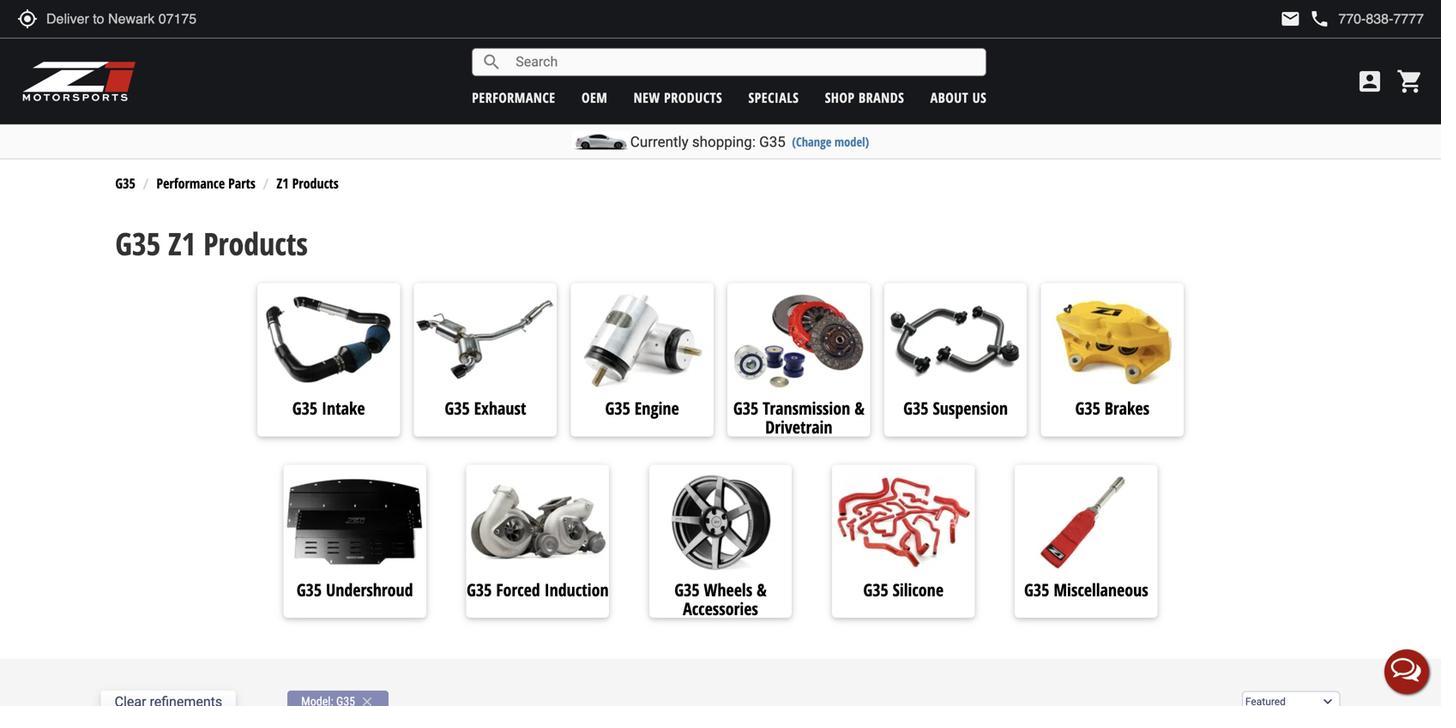 Task type: locate. For each thing, give the bounding box(es) containing it.
g35 left suspension
[[903, 397, 929, 420]]

new products link
[[634, 88, 722, 107]]

z1 right parts
[[277, 174, 289, 193]]

oem
[[582, 88, 608, 107]]

g35 forced induction link
[[466, 578, 609, 603]]

g35 left the drivetrain at the bottom right of page
[[733, 397, 759, 420]]

g35 for g35 transmission & drivetrain
[[733, 397, 759, 420]]

g35 left wheels
[[674, 578, 700, 602]]

g35 for g35 forced induction
[[467, 578, 492, 602]]

(change
[[792, 133, 832, 150]]

search
[[481, 52, 502, 72]]

mail link
[[1280, 9, 1301, 29]]

mail phone
[[1280, 9, 1330, 29]]

transmission
[[763, 397, 850, 420]]

suspension
[[933, 397, 1008, 420]]

&
[[855, 397, 865, 420], [757, 578, 767, 602]]

performance link
[[472, 88, 556, 107]]

g35 exhaust
[[445, 397, 526, 420]]

model)
[[835, 133, 869, 150]]

& right wheels
[[757, 578, 767, 602]]

g35 left brakes
[[1075, 397, 1101, 420]]

g35 miscellaneous
[[1024, 578, 1148, 602]]

0 vertical spatial &
[[855, 397, 865, 420]]

products right parts
[[292, 174, 339, 193]]

0 horizontal spatial &
[[757, 578, 767, 602]]

g35 down g35 link
[[115, 223, 161, 265]]

g35 silicone link
[[832, 578, 975, 603]]

shopping_cart
[[1397, 68, 1424, 95]]

g35 for g35 engine
[[605, 397, 630, 420]]

& right transmission on the right bottom of page
[[855, 397, 865, 420]]

new
[[634, 88, 660, 107]]

g35 wheels & accessories
[[674, 578, 767, 621]]

currently
[[630, 133, 689, 151]]

& inside g35 transmission & drivetrain
[[855, 397, 865, 420]]

g35 left intake
[[292, 397, 317, 420]]

1 vertical spatial &
[[757, 578, 767, 602]]

g35 transmission & drivetrain link
[[728, 397, 870, 439]]

z1
[[277, 174, 289, 193], [168, 223, 196, 265]]

shop brands link
[[825, 88, 904, 107]]

account_box
[[1356, 68, 1384, 95]]

& inside g35 wheels & accessories
[[757, 578, 767, 602]]

undershroud
[[326, 578, 413, 602]]

g35 left silicone
[[863, 578, 889, 602]]

specials
[[748, 88, 799, 107]]

g35 z1 products
[[115, 223, 308, 265]]

g35 undershroud
[[297, 578, 413, 602]]

g35 left forced
[[467, 578, 492, 602]]

z1 down "performance"
[[168, 223, 196, 265]]

z1 motorsports logo image
[[21, 60, 137, 103]]

1 horizontal spatial &
[[855, 397, 865, 420]]

1 vertical spatial products
[[203, 223, 308, 265]]

products
[[292, 174, 339, 193], [203, 223, 308, 265]]

products
[[664, 88, 722, 107]]

oem link
[[582, 88, 608, 107]]

exhaust
[[474, 397, 526, 420]]

g35 left "performance"
[[115, 174, 135, 193]]

wheels
[[704, 578, 753, 602]]

g35 left exhaust
[[445, 397, 470, 420]]

g35 inside g35 wheels & accessories
[[674, 578, 700, 602]]

g35 suspension
[[903, 397, 1008, 420]]

g35 inside g35 transmission & drivetrain
[[733, 397, 759, 420]]

Search search field
[[502, 49, 986, 75]]

g35 left undershroud
[[297, 578, 322, 602]]

g35 engine
[[605, 397, 679, 420]]

g35 left engine
[[605, 397, 630, 420]]

shopping:
[[692, 133, 756, 151]]

products down parts
[[203, 223, 308, 265]]

g35 intake
[[292, 397, 365, 420]]

g35 left miscellaneous
[[1024, 578, 1050, 602]]

g35
[[759, 133, 786, 151], [115, 174, 135, 193], [115, 223, 161, 265], [292, 397, 317, 420], [445, 397, 470, 420], [605, 397, 630, 420], [733, 397, 759, 420], [903, 397, 929, 420], [1075, 397, 1101, 420], [297, 578, 322, 602], [467, 578, 492, 602], [674, 578, 700, 602], [863, 578, 889, 602], [1024, 578, 1050, 602]]

0 horizontal spatial z1
[[168, 223, 196, 265]]

1 horizontal spatial z1
[[277, 174, 289, 193]]

g35 link
[[115, 174, 135, 193]]

g35 brakes
[[1075, 397, 1150, 420]]

accessories
[[683, 597, 758, 621]]

brands
[[859, 88, 904, 107]]

g35 transmission & drivetrain
[[733, 397, 865, 439]]

g35 for g35 suspension
[[903, 397, 929, 420]]

g35 silicone
[[863, 578, 944, 602]]

g35 undershroud link
[[283, 578, 426, 603]]



Task type: describe. For each thing, give the bounding box(es) containing it.
brakes
[[1105, 397, 1150, 420]]

& for g35 wheels & accessories
[[757, 578, 767, 602]]

0 vertical spatial z1
[[277, 174, 289, 193]]

mail
[[1280, 9, 1301, 29]]

g35 for g35 wheels & accessories
[[674, 578, 700, 602]]

g35 suspension link
[[884, 397, 1027, 421]]

g35 left (change
[[759, 133, 786, 151]]

about us
[[930, 88, 987, 107]]

shop
[[825, 88, 855, 107]]

performance
[[156, 174, 225, 193]]

g35 brakes link
[[1041, 397, 1184, 421]]

induction
[[544, 578, 609, 602]]

currently shopping: g35 (change model)
[[630, 133, 869, 151]]

g35 for g35 undershroud
[[297, 578, 322, 602]]

miscellaneous
[[1054, 578, 1148, 602]]

g35 for g35 link
[[115, 174, 135, 193]]

g35 for g35 brakes
[[1075, 397, 1101, 420]]

g35 for g35 intake
[[292, 397, 317, 420]]

new products
[[634, 88, 722, 107]]

engine
[[635, 397, 679, 420]]

g35 for g35 miscellaneous
[[1024, 578, 1050, 602]]

about us link
[[930, 88, 987, 107]]

performance parts link
[[156, 174, 256, 193]]

performance parts
[[156, 174, 256, 193]]

g35 for g35 exhaust
[[445, 397, 470, 420]]

us
[[972, 88, 987, 107]]

specials link
[[748, 88, 799, 107]]

phone link
[[1309, 9, 1424, 29]]

shopping_cart link
[[1392, 68, 1424, 95]]

g35 engine link
[[571, 397, 714, 421]]

performance
[[472, 88, 556, 107]]

intake
[[322, 397, 365, 420]]

g35 for g35 silicone
[[863, 578, 889, 602]]

1 vertical spatial z1
[[168, 223, 196, 265]]

parts
[[228, 174, 256, 193]]

phone
[[1309, 9, 1330, 29]]

z1 products link
[[277, 174, 339, 193]]

about
[[930, 88, 969, 107]]

& for g35 transmission & drivetrain
[[855, 397, 865, 420]]

(change model) link
[[792, 133, 869, 150]]

0 vertical spatial products
[[292, 174, 339, 193]]

g35 intake link
[[257, 397, 400, 421]]

g35 wheels & accessories link
[[649, 578, 792, 621]]

g35 miscellaneous link
[[1015, 578, 1158, 603]]

z1 products
[[277, 174, 339, 193]]

shop brands
[[825, 88, 904, 107]]

silicone
[[893, 578, 944, 602]]

account_box link
[[1352, 68, 1388, 95]]

g35 exhaust link
[[414, 397, 557, 421]]

my_location
[[17, 9, 38, 29]]

drivetrain
[[765, 416, 833, 439]]

forced
[[496, 578, 540, 602]]

g35 for g35 z1 products
[[115, 223, 161, 265]]

g35 forced induction
[[467, 578, 609, 602]]



Task type: vqa. For each thing, say whether or not it's contained in the screenshot.
G35 Undershroud link
yes



